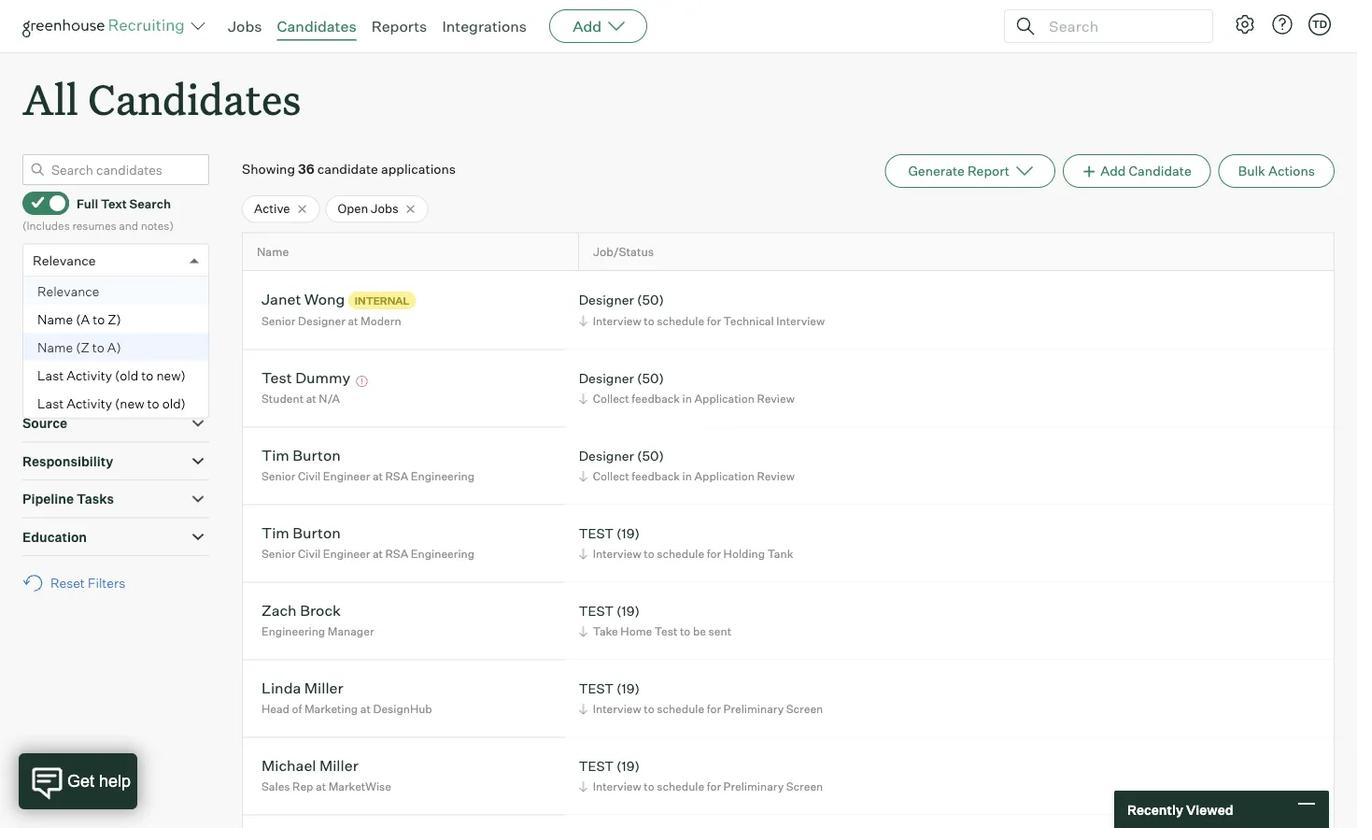 Task type: describe. For each thing, give the bounding box(es) containing it.
schedule for interview to schedule for holding tank
[[657, 547, 705, 561]]

miller for linda miller
[[304, 679, 344, 697]]

Search text field
[[1045, 13, 1196, 40]]

last activity (new to old)
[[37, 395, 186, 411]]

be
[[693, 624, 707, 638]]

0 horizontal spatial jobs
[[22, 339, 53, 356]]

last activity (old to new) option
[[23, 361, 208, 389]]

test dummy has been in application review for more than 5 days image
[[354, 376, 371, 387]]

activity for (new
[[67, 395, 112, 411]]

open
[[338, 201, 368, 216]]

michael
[[262, 756, 316, 775]]

review for senior civil engineer at rsa engineering
[[757, 469, 795, 483]]

sales
[[262, 780, 290, 794]]

dummy
[[295, 368, 351, 387]]

modern
[[361, 314, 402, 328]]

designer for student at n/a
[[579, 370, 635, 386]]

bulk
[[1239, 163, 1266, 179]]

0 vertical spatial application
[[22, 302, 96, 318]]

collect feedback in application review link for student at n/a
[[576, 390, 800, 408]]

designer (50) collect feedback in application review for senior civil engineer at rsa engineering
[[579, 447, 795, 483]]

take home test to be sent link
[[576, 623, 737, 640]]

list box containing relevance
[[23, 277, 208, 417]]

interview to schedule for preliminary screen link for linda miller
[[576, 700, 828, 718]]

tim burton link for test
[[262, 524, 341, 545]]

senior for test (19)
[[262, 547, 296, 561]]

reset filters button
[[22, 566, 135, 601]]

1 horizontal spatial jobs
[[228, 17, 262, 36]]

at inside 'michael miller sales rep at marketwise'
[[316, 780, 326, 794]]

zach brock engineering manager
[[262, 601, 374, 638]]

(new
[[115, 395, 144, 411]]

td
[[1313, 18, 1328, 30]]

(a
[[76, 311, 90, 327]]

schedule for interview to schedule for technical interview
[[657, 313, 705, 328]]

(50) for test dummy
[[637, 370, 664, 386]]

manager
[[328, 624, 374, 638]]

linda
[[262, 679, 301, 697]]

(19) for zach brock
[[617, 603, 640, 619]]

generate report button
[[885, 154, 1056, 188]]

burton for test
[[293, 524, 341, 542]]

to inside test (19) take home test to be sent
[[680, 624, 691, 638]]

to inside designer (50) interview to schedule for technical interview
[[644, 313, 655, 328]]

source
[[22, 415, 67, 432]]

internal
[[355, 294, 410, 307]]

take
[[593, 624, 618, 638]]

designer for senior designer at modern
[[579, 292, 635, 308]]

4 for from the top
[[707, 780, 722, 794]]

all candidates
[[22, 71, 301, 126]]

rsa for designer (50)
[[386, 469, 409, 483]]

engineer for designer (50)
[[323, 469, 370, 483]]

interview for interview to schedule for holding tank
[[593, 547, 642, 561]]

head
[[262, 702, 290, 716]]

2 screen from the top
[[787, 780, 824, 794]]

0 vertical spatial relevance
[[33, 252, 96, 268]]

bulk actions link
[[1219, 154, 1336, 188]]

test dummy
[[262, 368, 351, 387]]

profile
[[22, 377, 64, 394]]

of
[[292, 702, 302, 716]]

feedback for student at n/a
[[632, 392, 680, 406]]

(19) for linda miller
[[617, 680, 640, 696]]

add button
[[550, 9, 648, 43]]

filters
[[88, 575, 125, 591]]

interview to schedule for preliminary screen link for michael miller
[[576, 778, 828, 795]]

1 vertical spatial jobs
[[371, 201, 399, 216]]

add for add candidate
[[1101, 163, 1127, 179]]

for for interview to schedule for preliminary screen
[[707, 702, 722, 716]]

to inside test (19) interview to schedule for holding tank
[[644, 547, 655, 561]]

schedule for interview to schedule for preliminary screen
[[657, 702, 705, 716]]

designer (50) interview to schedule for technical interview
[[579, 292, 825, 328]]

application type
[[22, 302, 130, 318]]

home
[[621, 624, 653, 638]]

bulk actions
[[1239, 163, 1316, 179]]

Search candidates field
[[22, 154, 209, 185]]

(old
[[115, 367, 139, 383]]

interview to schedule for holding tank link
[[576, 545, 798, 563]]

engineering for test (19)
[[411, 547, 475, 561]]

designer for senior civil engineer at rsa engineering
[[579, 447, 635, 464]]

student at n/a
[[262, 392, 340, 406]]

interview to schedule for technical interview link
[[576, 312, 830, 329]]

burton for designer
[[293, 446, 341, 465]]

and
[[119, 218, 138, 232]]

36
[[298, 161, 315, 177]]

test (19) interview to schedule for holding tank
[[579, 525, 794, 561]]

feedback for senior civil engineer at rsa engineering
[[632, 469, 680, 483]]

pipeline
[[22, 491, 74, 507]]

designer (50) collect feedback in application review for student at n/a
[[579, 370, 795, 406]]

1 screen from the top
[[787, 702, 824, 716]]

0 vertical spatial relevance option
[[33, 252, 96, 268]]

4 (19) from the top
[[617, 758, 640, 774]]

showing
[[242, 161, 295, 177]]

sent
[[709, 624, 732, 638]]

to inside option
[[141, 367, 154, 383]]

senior designer at modern
[[262, 314, 402, 328]]

in for senior civil engineer at rsa engineering
[[683, 469, 692, 483]]

job/status
[[593, 245, 654, 259]]

report
[[968, 163, 1010, 179]]

interview for interview to schedule for preliminary screen
[[593, 702, 642, 716]]

for for interview to schedule for technical interview
[[707, 313, 722, 328]]

actions
[[1269, 163, 1316, 179]]

z)
[[108, 311, 121, 327]]

applications
[[381, 161, 456, 177]]

name for name (z to a)
[[37, 339, 73, 355]]

civil for test (19)
[[298, 547, 321, 561]]

miller for michael miller
[[320, 756, 359, 775]]

configure image
[[1235, 13, 1257, 36]]

(includes
[[22, 218, 70, 232]]

tim for test
[[262, 524, 290, 542]]

test for tim burton
[[579, 525, 614, 541]]

holding
[[724, 547, 766, 561]]

last for last activity (new to old)
[[37, 395, 64, 411]]

new)
[[156, 367, 186, 383]]

test inside test (19) take home test to be sent
[[655, 624, 678, 638]]

name for name
[[257, 245, 289, 259]]

student
[[262, 392, 304, 406]]

rsa for test (19)
[[386, 547, 409, 561]]

generate
[[909, 163, 965, 179]]

search
[[130, 196, 171, 211]]

janet wong
[[262, 289, 345, 308]]

marketing
[[305, 702, 358, 716]]

showing 36 candidate applications
[[242, 161, 456, 177]]

name (a to z)
[[37, 311, 121, 327]]

name (a to z) option
[[23, 305, 208, 333]]

to inside option
[[147, 395, 159, 411]]

details
[[67, 377, 111, 394]]

zach
[[262, 601, 297, 620]]

jobs link
[[228, 17, 262, 36]]

name (z to a) option
[[23, 333, 208, 361]]

application for senior civil engineer at rsa engineering
[[695, 469, 755, 483]]

reset filters
[[50, 575, 125, 591]]

candidate
[[1129, 163, 1192, 179]]

candidates link
[[277, 17, 357, 36]]

linda miller head of marketing at designhub
[[262, 679, 432, 716]]

open jobs
[[338, 201, 399, 216]]

civil for designer (50)
[[298, 469, 321, 483]]

tim burton link for designer
[[262, 446, 341, 467]]



Task type: vqa. For each thing, say whether or not it's contained in the screenshot.


Task type: locate. For each thing, give the bounding box(es) containing it.
in for student at n/a
[[683, 392, 692, 406]]

0 vertical spatial candidates
[[277, 17, 357, 36]]

burton down n/a
[[293, 446, 341, 465]]

designer (50) collect feedback in application review down interview to schedule for technical interview link at the top of page
[[579, 370, 795, 406]]

2 tim burton link from the top
[[262, 524, 341, 545]]

1 vertical spatial interview to schedule for preliminary screen link
[[576, 778, 828, 795]]

last
[[37, 367, 64, 383], [37, 395, 64, 411]]

rsa
[[386, 469, 409, 483], [386, 547, 409, 561]]

2 collect feedback in application review link from the top
[[576, 467, 800, 485]]

1 (19) from the top
[[617, 525, 640, 541]]

linda miller link
[[262, 679, 344, 700]]

1 vertical spatial test (19) interview to schedule for preliminary screen
[[579, 758, 824, 794]]

1 vertical spatial relevance
[[37, 283, 99, 299]]

text
[[101, 196, 127, 211]]

tim for designer
[[262, 446, 290, 465]]

1 vertical spatial (50)
[[637, 370, 664, 386]]

0 vertical spatial rsa
[[386, 469, 409, 483]]

collect for student at n/a
[[593, 392, 630, 406]]

tim burton senior civil engineer at rsa engineering up brock
[[262, 524, 475, 561]]

1 engineer from the top
[[323, 469, 370, 483]]

viewed
[[1187, 801, 1234, 818]]

collect feedback in application review link for senior civil engineer at rsa engineering
[[576, 467, 800, 485]]

1 schedule from the top
[[657, 313, 705, 328]]

2 vertical spatial engineering
[[262, 624, 325, 638]]

test dummy link
[[262, 368, 351, 390]]

3 (50) from the top
[[637, 447, 664, 464]]

(z
[[76, 339, 89, 355]]

at
[[348, 314, 358, 328], [306, 392, 317, 406], [373, 469, 383, 483], [373, 547, 383, 561], [361, 702, 371, 716], [316, 780, 326, 794]]

0 vertical spatial miller
[[304, 679, 344, 697]]

1 vertical spatial last
[[37, 395, 64, 411]]

schedule
[[657, 313, 705, 328], [657, 547, 705, 561], [657, 702, 705, 716], [657, 780, 705, 794]]

civil
[[298, 469, 321, 483], [298, 547, 321, 561]]

add
[[573, 17, 602, 36], [1101, 163, 1127, 179]]

2 horizontal spatial jobs
[[371, 201, 399, 216]]

2 tim from the top
[[262, 524, 290, 542]]

last for last activity (old to new)
[[37, 367, 64, 383]]

senior
[[262, 314, 296, 328], [262, 469, 296, 483], [262, 547, 296, 561]]

3 senior from the top
[[262, 547, 296, 561]]

0 vertical spatial burton
[[293, 446, 341, 465]]

activity for (old
[[67, 367, 112, 383]]

n/a
[[319, 392, 340, 406]]

tasks
[[77, 491, 114, 507]]

engineering inside zach brock engineering manager
[[262, 624, 325, 638]]

relevance option down (includes
[[33, 252, 96, 268]]

to inside "option"
[[92, 339, 104, 355]]

1 vertical spatial collect feedback in application review link
[[576, 467, 800, 485]]

test
[[262, 368, 292, 387], [655, 624, 678, 638]]

last activity (new to old) option
[[23, 389, 208, 417]]

3 test from the top
[[579, 680, 614, 696]]

1 vertical spatial civil
[[298, 547, 321, 561]]

engineering for designer (50)
[[411, 469, 475, 483]]

marketwise
[[329, 780, 392, 794]]

1 vertical spatial designer (50) collect feedback in application review
[[579, 447, 795, 483]]

1 vertical spatial candidates
[[88, 71, 301, 126]]

1 tim burton link from the top
[[262, 446, 341, 467]]

0 vertical spatial test
[[262, 368, 292, 387]]

civil down student at n/a
[[298, 469, 321, 483]]

rep
[[293, 780, 314, 794]]

1 vertical spatial in
[[683, 469, 692, 483]]

application down interview to schedule for technical interview link at the top of page
[[695, 392, 755, 406]]

1 vertical spatial activity
[[67, 395, 112, 411]]

collect feedback in application review link down interview to schedule for technical interview link at the top of page
[[576, 390, 800, 408]]

1 civil from the top
[[298, 469, 321, 483]]

full
[[77, 196, 98, 211]]

0 vertical spatial screen
[[787, 702, 824, 716]]

miller inside 'michael miller sales rep at marketwise'
[[320, 756, 359, 775]]

feedback up test (19) interview to schedule for holding tank
[[632, 469, 680, 483]]

0 vertical spatial interview to schedule for preliminary screen link
[[576, 700, 828, 718]]

1 feedback from the top
[[632, 392, 680, 406]]

0 vertical spatial tim burton link
[[262, 446, 341, 467]]

application for student at n/a
[[695, 392, 755, 406]]

integrations link
[[442, 17, 527, 36]]

tim down student
[[262, 446, 290, 465]]

review
[[757, 392, 795, 406], [757, 469, 795, 483]]

candidate
[[317, 161, 378, 177]]

2 vertical spatial name
[[37, 339, 73, 355]]

1 for from the top
[[707, 313, 722, 328]]

2 last from the top
[[37, 395, 64, 411]]

0 vertical spatial jobs
[[228, 17, 262, 36]]

tim burton senior civil engineer at rsa engineering
[[262, 446, 475, 483], [262, 524, 475, 561]]

(50) inside designer (50) interview to schedule for technical interview
[[637, 292, 664, 308]]

reports link
[[372, 17, 427, 36]]

2 designer (50) collect feedback in application review from the top
[[579, 447, 795, 483]]

0 vertical spatial collect feedback in application review link
[[576, 390, 800, 408]]

for for interview to schedule for holding tank
[[707, 547, 722, 561]]

4 schedule from the top
[[657, 780, 705, 794]]

0 vertical spatial engineering
[[411, 469, 475, 483]]

last left details
[[37, 367, 64, 383]]

profile details
[[22, 377, 111, 394]]

preliminary
[[724, 702, 784, 716], [724, 780, 784, 794]]

application
[[22, 302, 96, 318], [695, 392, 755, 406], [695, 469, 755, 483]]

miller up marketing
[[304, 679, 344, 697]]

review up tank
[[757, 469, 795, 483]]

interview to schedule for preliminary screen link
[[576, 700, 828, 718], [576, 778, 828, 795]]

application up test (19) interview to schedule for holding tank
[[695, 469, 755, 483]]

janet
[[262, 289, 301, 308]]

old)
[[162, 395, 186, 411]]

td button
[[1306, 9, 1336, 39]]

4 test from the top
[[579, 758, 614, 774]]

1 vertical spatial engineering
[[411, 547, 475, 561]]

2 rsa from the top
[[386, 547, 409, 561]]

(50) for janet wong
[[637, 292, 664, 308]]

2 civil from the top
[[298, 547, 321, 561]]

designer inside designer (50) interview to schedule for technical interview
[[579, 292, 635, 308]]

1 rsa from the top
[[386, 469, 409, 483]]

integrations
[[442, 17, 527, 36]]

1 vertical spatial collect
[[593, 469, 630, 483]]

name inside "option"
[[37, 311, 73, 327]]

0 vertical spatial in
[[683, 392, 692, 406]]

schedule inside test (19) interview to schedule for holding tank
[[657, 547, 705, 561]]

(19) for tim burton
[[617, 525, 640, 541]]

0 horizontal spatial test
[[262, 368, 292, 387]]

1 vertical spatial miller
[[320, 756, 359, 775]]

zach brock link
[[262, 601, 341, 623]]

feedback down interview to schedule for technical interview link at the top of page
[[632, 392, 680, 406]]

1 collect from the top
[[593, 392, 630, 406]]

burton up brock
[[293, 524, 341, 542]]

in down interview to schedule for technical interview link at the top of page
[[683, 392, 692, 406]]

2 engineer from the top
[[323, 547, 370, 561]]

1 vertical spatial test
[[655, 624, 678, 638]]

tim up zach
[[262, 524, 290, 542]]

1 vertical spatial feedback
[[632, 469, 680, 483]]

candidate reports are now available! apply filters and select "view in app" element
[[885, 154, 1056, 188]]

schedule inside designer (50) interview to schedule for technical interview
[[657, 313, 705, 328]]

2 vertical spatial jobs
[[22, 339, 53, 356]]

jobs up profile
[[22, 339, 53, 356]]

2 preliminary from the top
[[724, 780, 784, 794]]

0 vertical spatial collect
[[593, 392, 630, 406]]

1 horizontal spatial add
[[1101, 163, 1127, 179]]

reports
[[372, 17, 427, 36]]

1 tim from the top
[[262, 446, 290, 465]]

0 vertical spatial designer (50) collect feedback in application review
[[579, 370, 795, 406]]

activity inside option
[[67, 395, 112, 411]]

2 vertical spatial senior
[[262, 547, 296, 561]]

senior down janet
[[262, 314, 296, 328]]

1 vertical spatial burton
[[293, 524, 341, 542]]

at inside the linda miller head of marketing at designhub
[[361, 702, 371, 716]]

0 vertical spatial engineer
[[323, 469, 370, 483]]

education
[[22, 529, 87, 545]]

name inside "option"
[[37, 339, 73, 355]]

1 horizontal spatial test
[[655, 624, 678, 638]]

3 (19) from the top
[[617, 680, 640, 696]]

name left (z
[[37, 339, 73, 355]]

reset
[[50, 575, 85, 591]]

type
[[99, 302, 130, 318]]

engineer up brock
[[323, 547, 370, 561]]

2 test (19) interview to schedule for preliminary screen from the top
[[579, 758, 824, 794]]

(19) inside test (19) take home test to be sent
[[617, 603, 640, 619]]

add candidate link
[[1064, 154, 1212, 188]]

senior up zach
[[262, 547, 296, 561]]

0 vertical spatial feedback
[[632, 392, 680, 406]]

2 senior from the top
[[262, 469, 296, 483]]

2 review from the top
[[757, 469, 795, 483]]

tim burton senior civil engineer at rsa engineering for designer
[[262, 446, 475, 483]]

activity down (z
[[67, 367, 112, 383]]

relevance option up z)
[[23, 277, 208, 305]]

tim burton senior civil engineer at rsa engineering down n/a
[[262, 446, 475, 483]]

tim
[[262, 446, 290, 465], [262, 524, 290, 542]]

1 vertical spatial review
[[757, 469, 795, 483]]

test for zach brock
[[579, 603, 614, 619]]

2 for from the top
[[707, 547, 722, 561]]

janet wong link
[[262, 289, 345, 311]]

3 schedule from the top
[[657, 702, 705, 716]]

senior for designer (50)
[[262, 469, 296, 483]]

name down active
[[257, 245, 289, 259]]

test (19) take home test to be sent
[[579, 603, 732, 638]]

tim burton link up zach brock link
[[262, 524, 341, 545]]

None field
[[23, 245, 42, 276]]

michael miller sales rep at marketwise
[[262, 756, 392, 794]]

candidates down jobs link
[[88, 71, 301, 126]]

activity inside option
[[67, 367, 112, 383]]

2 test from the top
[[579, 603, 614, 619]]

2 tim burton senior civil engineer at rsa engineering from the top
[[262, 524, 475, 561]]

1 test from the top
[[579, 525, 614, 541]]

in
[[683, 392, 692, 406], [683, 469, 692, 483]]

1 last from the top
[[37, 367, 64, 383]]

1 collect feedback in application review link from the top
[[576, 390, 800, 408]]

0 vertical spatial tim burton senior civil engineer at rsa engineering
[[262, 446, 475, 483]]

full text search (includes resumes and notes)
[[22, 196, 174, 232]]

miller up the marketwise
[[320, 756, 359, 775]]

3 for from the top
[[707, 702, 722, 716]]

pipeline tasks
[[22, 491, 114, 507]]

2 vertical spatial (50)
[[637, 447, 664, 464]]

review for student at n/a
[[757, 392, 795, 406]]

1 vertical spatial screen
[[787, 780, 824, 794]]

1 activity from the top
[[67, 367, 112, 383]]

2 interview to schedule for preliminary screen link from the top
[[576, 778, 828, 795]]

0 vertical spatial preliminary
[[724, 702, 784, 716]]

1 vertical spatial senior
[[262, 469, 296, 483]]

review down the technical
[[757, 392, 795, 406]]

relevance
[[33, 252, 96, 268], [37, 283, 99, 299]]

0 vertical spatial senior
[[262, 314, 296, 328]]

feedback
[[632, 392, 680, 406], [632, 469, 680, 483]]

generate report
[[909, 163, 1010, 179]]

1 vertical spatial engineer
[[323, 547, 370, 561]]

0 vertical spatial civil
[[298, 469, 321, 483]]

1 vertical spatial application
[[695, 392, 755, 406]]

2 vertical spatial application
[[695, 469, 755, 483]]

burton
[[293, 446, 341, 465], [293, 524, 341, 542]]

interview inside test (19) interview to schedule for holding tank
[[593, 547, 642, 561]]

collect feedback in application review link
[[576, 390, 800, 408], [576, 467, 800, 485]]

1 interview to schedule for preliminary screen link from the top
[[576, 700, 828, 718]]

0 vertical spatial review
[[757, 392, 795, 406]]

1 vertical spatial tim burton link
[[262, 524, 341, 545]]

relevance option
[[33, 252, 96, 268], [23, 277, 208, 305]]

add candidate
[[1101, 163, 1192, 179]]

test right home
[[655, 624, 678, 638]]

1 designer (50) collect feedback in application review from the top
[[579, 370, 795, 406]]

name (z to a)
[[37, 339, 121, 355]]

interview for interview to schedule for technical interview
[[593, 313, 642, 328]]

application up name (z to a)
[[22, 302, 96, 318]]

last inside option
[[37, 395, 64, 411]]

1 test (19) interview to schedule for preliminary screen from the top
[[579, 680, 824, 716]]

1 in from the top
[[683, 392, 692, 406]]

michael miller link
[[262, 756, 359, 778]]

2 burton from the top
[[293, 524, 341, 542]]

activity down details
[[67, 395, 112, 411]]

active
[[254, 201, 290, 216]]

name for name (a to z)
[[37, 311, 73, 327]]

candidates right jobs link
[[277, 17, 357, 36]]

jobs left candidates "link"
[[228, 17, 262, 36]]

1 tim burton senior civil engineer at rsa engineering from the top
[[262, 446, 475, 483]]

for inside designer (50) interview to schedule for technical interview
[[707, 313, 722, 328]]

1 vertical spatial preliminary
[[724, 780, 784, 794]]

add inside popup button
[[573, 17, 602, 36]]

1 (50) from the top
[[637, 292, 664, 308]]

engineer down n/a
[[323, 469, 370, 483]]

1 vertical spatial name
[[37, 311, 73, 327]]

1 vertical spatial rsa
[[386, 547, 409, 561]]

0 vertical spatial last
[[37, 367, 64, 383]]

miller
[[304, 679, 344, 697], [320, 756, 359, 775]]

a)
[[107, 339, 121, 355]]

last inside option
[[37, 367, 64, 383]]

1 vertical spatial tim
[[262, 524, 290, 542]]

greenhouse recruiting image
[[22, 15, 191, 37]]

2 (19) from the top
[[617, 603, 640, 619]]

0 horizontal spatial add
[[573, 17, 602, 36]]

(19) inside test (19) interview to schedule for holding tank
[[617, 525, 640, 541]]

test inside test dummy link
[[262, 368, 292, 387]]

0 vertical spatial (50)
[[637, 292, 664, 308]]

tank
[[768, 547, 794, 561]]

jobs
[[228, 17, 262, 36], [371, 201, 399, 216], [22, 339, 53, 356]]

1 preliminary from the top
[[724, 702, 784, 716]]

1 senior from the top
[[262, 314, 296, 328]]

civil up brock
[[298, 547, 321, 561]]

2 in from the top
[[683, 469, 692, 483]]

to
[[93, 311, 105, 327], [644, 313, 655, 328], [92, 339, 104, 355], [141, 367, 154, 383], [147, 395, 159, 411], [644, 547, 655, 561], [680, 624, 691, 638], [644, 702, 655, 716], [644, 780, 655, 794]]

relevance up application type
[[37, 283, 99, 299]]

last down profile
[[37, 395, 64, 411]]

to inside "option"
[[93, 311, 105, 327]]

interview
[[593, 313, 642, 328], [777, 313, 825, 328], [593, 547, 642, 561], [593, 702, 642, 716], [593, 780, 642, 794]]

responsibility
[[22, 453, 113, 469]]

senior down student
[[262, 469, 296, 483]]

0 vertical spatial test (19) interview to schedule for preliminary screen
[[579, 680, 824, 716]]

tim burton link down student at n/a
[[262, 446, 341, 467]]

2 (50) from the top
[[637, 370, 664, 386]]

(50)
[[637, 292, 664, 308], [637, 370, 664, 386], [637, 447, 664, 464]]

miller inside the linda miller head of marketing at designhub
[[304, 679, 344, 697]]

technical
[[724, 313, 774, 328]]

test for linda miller
[[579, 680, 614, 696]]

checkmark image
[[31, 196, 45, 209]]

1 burton from the top
[[293, 446, 341, 465]]

1 vertical spatial relevance option
[[23, 277, 208, 305]]

2 activity from the top
[[67, 395, 112, 411]]

add for add
[[573, 17, 602, 36]]

1 vertical spatial tim burton senior civil engineer at rsa engineering
[[262, 524, 475, 561]]

in up test (19) interview to schedule for holding tank
[[683, 469, 692, 483]]

2 collect from the top
[[593, 469, 630, 483]]

notes)
[[141, 218, 174, 232]]

0 vertical spatial add
[[573, 17, 602, 36]]

tim burton senior civil engineer at rsa engineering for test
[[262, 524, 475, 561]]

0 vertical spatial tim
[[262, 446, 290, 465]]

0 vertical spatial name
[[257, 245, 289, 259]]

for inside test (19) interview to schedule for holding tank
[[707, 547, 722, 561]]

test inside test (19) take home test to be sent
[[579, 603, 614, 619]]

1 review from the top
[[757, 392, 795, 406]]

list box
[[23, 277, 208, 417]]

0 vertical spatial activity
[[67, 367, 112, 383]]

engineer for test (19)
[[323, 547, 370, 561]]

last activity (old to new)
[[37, 367, 186, 383]]

wong
[[304, 289, 345, 308]]

name left (a at left
[[37, 311, 73, 327]]

designer (50) collect feedback in application review up test (19) interview to schedule for holding tank
[[579, 447, 795, 483]]

collect for senior civil engineer at rsa engineering
[[593, 469, 630, 483]]

relevance down (includes
[[33, 252, 96, 268]]

test inside test (19) interview to schedule for holding tank
[[579, 525, 614, 541]]

brock
[[300, 601, 341, 620]]

activity
[[67, 367, 112, 383], [67, 395, 112, 411]]

2 schedule from the top
[[657, 547, 705, 561]]

designer (50) collect feedback in application review
[[579, 370, 795, 406], [579, 447, 795, 483]]

2 feedback from the top
[[632, 469, 680, 483]]

1 vertical spatial add
[[1101, 163, 1127, 179]]

test up student
[[262, 368, 292, 387]]

jobs right open
[[371, 201, 399, 216]]

collect feedback in application review link up test (19) interview to schedule for holding tank
[[576, 467, 800, 485]]



